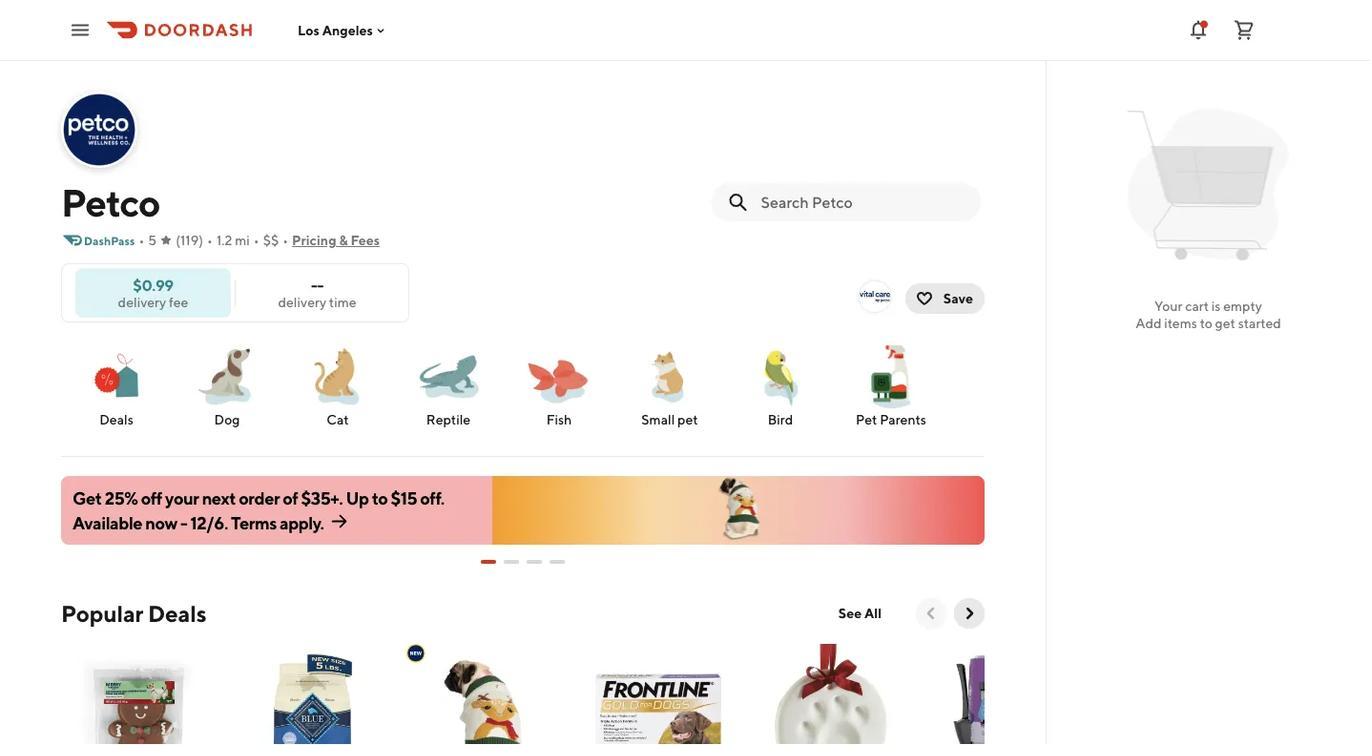 Task type: locate. For each thing, give the bounding box(es) containing it.
delivery left time
[[278, 294, 326, 310]]

0 horizontal spatial deals
[[99, 412, 133, 428]]

parents
[[880, 412, 927, 428]]

get
[[1215, 315, 1236, 331]]

• left the 5 on the left top of the page
[[139, 232, 144, 248]]

1 vertical spatial deals
[[148, 600, 207, 627]]

of
[[283, 488, 298, 508]]

pearhead pawprints holiday ornament dog & cats impression kit image
[[752, 644, 909, 745]]

save
[[944, 291, 973, 306]]

deals image
[[82, 342, 151, 410]]

fees
[[351, 232, 380, 248]]

deals
[[99, 412, 133, 428], [148, 600, 207, 627]]

$0.99
[[133, 276, 173, 294]]

$0.99 delivery fee
[[118, 276, 188, 310]]

1 delivery from the left
[[118, 294, 166, 310]]

pet
[[678, 412, 698, 428]]

cat link
[[290, 342, 386, 429]]

see all
[[839, 605, 882, 621]]

delivery left fee
[[118, 294, 166, 310]]

bird image
[[746, 342, 815, 410]]

small pet
[[642, 412, 698, 428]]

reptile
[[426, 412, 471, 428]]

&
[[339, 232, 348, 248]]

(119)
[[176, 232, 203, 248]]

blue buffalo life protection formula adult chicken & brown rice dry dog food (5 lb) image
[[234, 644, 391, 745]]

to right up
[[372, 488, 388, 508]]

deals down "deals" image on the left
[[99, 412, 133, 428]]

reptile image
[[414, 342, 483, 410]]

0 vertical spatial to
[[1200, 315, 1213, 331]]

0 horizontal spatial delivery
[[118, 294, 166, 310]]

deals right popular
[[148, 600, 207, 627]]

get 25% off your next order of $35+. up to $15 off. available now - 12/6. terms apply.
[[73, 488, 444, 533]]

pricing & fees button
[[292, 225, 380, 256]]

1 horizontal spatial deals
[[148, 600, 207, 627]]

25%
[[105, 488, 138, 508]]

los angeles button
[[298, 22, 388, 38]]

• right $$
[[283, 232, 288, 248]]

popular
[[61, 600, 143, 627]]

notification bell image
[[1187, 19, 1210, 42]]

merry makings reindeer cats & dogs sweater (extra large) image
[[407, 644, 564, 745]]

0 horizontal spatial to
[[372, 488, 388, 508]]

dashpass
[[84, 234, 135, 247]]

empty
[[1224, 298, 1262, 314]]

-
[[311, 276, 317, 294], [317, 276, 323, 294], [180, 512, 187, 533]]

1 vertical spatial to
[[372, 488, 388, 508]]

bird
[[768, 412, 793, 428]]

2 delivery from the left
[[278, 294, 326, 310]]

1 horizontal spatial delivery
[[278, 294, 326, 310]]

open menu image
[[69, 19, 92, 42]]

1 horizontal spatial to
[[1200, 315, 1213, 331]]

apply.
[[280, 512, 324, 533]]

mi
[[235, 232, 250, 248]]

small pet link
[[622, 342, 718, 429]]

• right mi
[[254, 232, 259, 248]]

cart
[[1185, 298, 1209, 314]]

to left get
[[1200, 315, 1213, 331]]

delivery
[[118, 294, 166, 310], [278, 294, 326, 310]]

• 1.2 mi • $$ • pricing & fees
[[207, 232, 380, 248]]

fish
[[546, 412, 572, 428]]

frontline gold for dogs 8 weeks & older weighing 45 to 88 lbs large dog flea & tick treatment (3 ct) image
[[579, 644, 737, 745]]

petco image
[[63, 94, 136, 166]]

merry makings christmas gingerbread cookie dog treats (2.12 oz) image
[[61, 644, 219, 745]]

fish link
[[511, 342, 607, 429]]

next
[[202, 488, 236, 508]]

to
[[1200, 315, 1213, 331], [372, 488, 388, 508]]

pet parents
[[856, 412, 927, 428]]

• left 1.2
[[207, 232, 213, 248]]

•
[[139, 232, 144, 248], [207, 232, 213, 248], [254, 232, 259, 248], [283, 232, 288, 248]]

delivery inside -- delivery time
[[278, 294, 326, 310]]



Task type: describe. For each thing, give the bounding box(es) containing it.
see all link
[[827, 598, 893, 629]]

-- delivery time
[[278, 276, 356, 310]]

popular deals link
[[61, 598, 207, 629]]

petco
[[61, 179, 160, 225]]

angeles
[[322, 22, 373, 38]]

items
[[1165, 315, 1197, 331]]

to inside the get 25% off your next order of $35+. up to $15 off. available now - 12/6. terms apply.
[[372, 488, 388, 508]]

small
[[642, 412, 675, 428]]

cat
[[327, 412, 349, 428]]

your
[[1155, 298, 1183, 314]]

order
[[239, 488, 280, 508]]

fee
[[169, 294, 188, 310]]

pet
[[856, 412, 877, 428]]

all
[[865, 605, 882, 621]]

Search Petco search field
[[761, 192, 966, 213]]

previous button of carousel image
[[922, 604, 941, 623]]

$$
[[263, 232, 279, 248]]

available
[[73, 512, 142, 533]]

reptile link
[[401, 342, 496, 429]]

delivery inside $0.99 delivery fee
[[118, 294, 166, 310]]

get
[[73, 488, 102, 508]]

pet parents link
[[844, 342, 939, 429]]

1.2
[[217, 232, 232, 248]]

off
[[141, 488, 162, 508]]

cat image
[[303, 342, 372, 410]]

off.
[[420, 488, 444, 508]]

terms
[[231, 512, 277, 533]]

los
[[298, 22, 320, 38]]

2 • from the left
[[207, 232, 213, 248]]

popular deals
[[61, 600, 207, 627]]

see
[[839, 605, 862, 621]]

now
[[145, 512, 177, 533]]

add
[[1136, 315, 1162, 331]]

5
[[148, 232, 157, 248]]

dog image
[[193, 342, 261, 410]]

to inside your cart is empty add items to get started
[[1200, 315, 1213, 331]]

your cart is empty add items to get started
[[1136, 298, 1281, 331]]

12/6.
[[190, 512, 228, 533]]

pet parents image
[[857, 342, 926, 410]]

4 • from the left
[[283, 232, 288, 248]]

started
[[1238, 315, 1281, 331]]

time
[[329, 294, 356, 310]]

empty retail cart image
[[1119, 95, 1298, 275]]

is
[[1212, 298, 1221, 314]]

0 items, open order cart image
[[1233, 19, 1256, 42]]

dog link
[[179, 342, 275, 429]]

next button of carousel image
[[960, 604, 979, 623]]

- inside the get 25% off your next order of $35+. up to $15 off. available now - 12/6. terms apply.
[[180, 512, 187, 533]]

bird link
[[733, 342, 828, 429]]

fish image
[[525, 342, 594, 410]]

los angeles
[[298, 22, 373, 38]]

deals link
[[69, 342, 164, 429]]

your
[[165, 488, 199, 508]]

logo image
[[860, 282, 890, 312]]

small pet image
[[636, 342, 704, 410]]

1 • from the left
[[139, 232, 144, 248]]

up
[[346, 488, 369, 508]]

3 • from the left
[[254, 232, 259, 248]]

save button
[[905, 283, 985, 314]]

$15
[[391, 488, 417, 508]]

$35+.
[[301, 488, 343, 508]]

0 vertical spatial deals
[[99, 412, 133, 428]]

dog
[[214, 412, 240, 428]]

pricing
[[292, 232, 336, 248]]



Task type: vqa. For each thing, say whether or not it's contained in the screenshot.
Vegetarian near me Link's near
no



